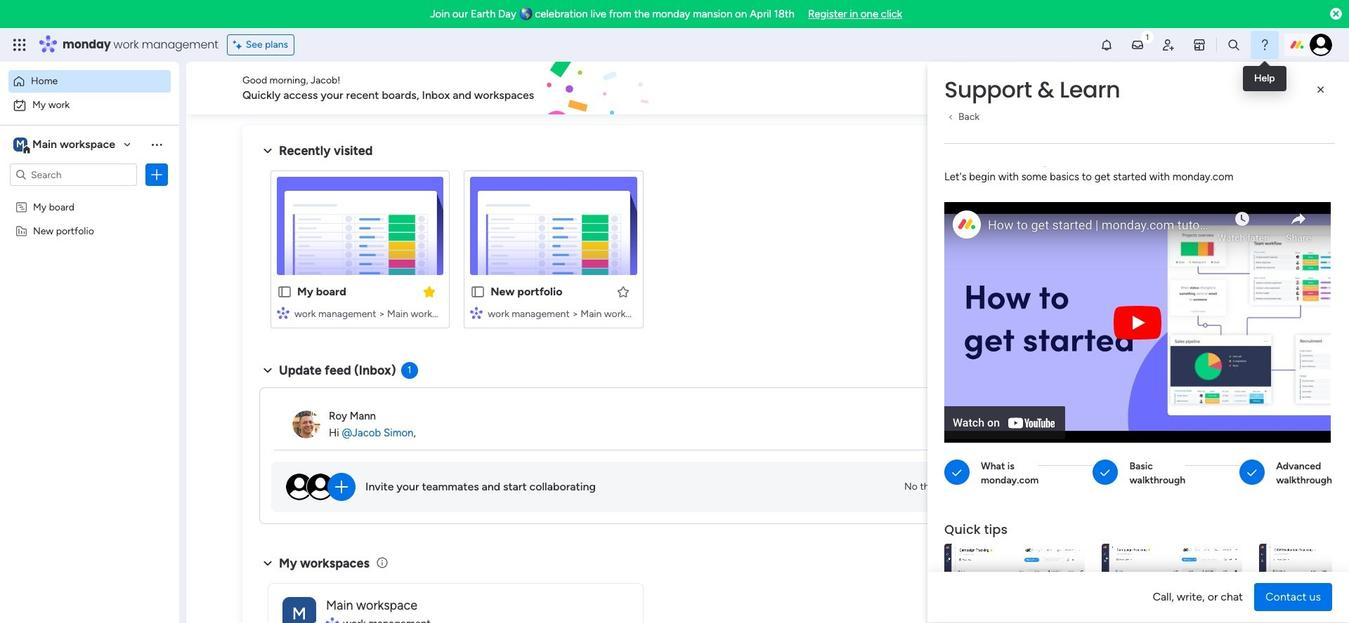 Task type: locate. For each thing, give the bounding box(es) containing it.
option
[[8, 70, 171, 93], [8, 94, 171, 117], [0, 194, 179, 197]]

0 vertical spatial workspace image
[[13, 137, 27, 152]]

see plans image
[[233, 37, 246, 53]]

workspace image
[[13, 137, 27, 152], [282, 598, 316, 624]]

public board image
[[277, 285, 292, 300], [470, 285, 486, 300]]

2 public board image from the left
[[470, 285, 486, 300]]

notifications image
[[1100, 38, 1114, 52]]

list box
[[0, 192, 179, 432]]

1 image
[[1141, 29, 1154, 45]]

0 horizontal spatial public board image
[[277, 285, 292, 300]]

jacob simon image
[[1310, 34, 1332, 56]]

help center element
[[1075, 431, 1286, 487]]

update feed image
[[1131, 38, 1145, 52]]

close my workspaces image
[[259, 556, 276, 572]]

select product image
[[13, 38, 27, 52]]

roy mann image
[[292, 411, 320, 439]]

public board image for add to favorites icon
[[470, 285, 486, 300]]

1 horizontal spatial public board image
[[470, 285, 486, 300]]

help image
[[1258, 38, 1272, 52]]

v2 user feedback image
[[1086, 80, 1097, 96]]

monday marketplace image
[[1192, 38, 1206, 52]]

1 vertical spatial option
[[8, 94, 171, 117]]

close update feed (inbox) image
[[259, 363, 276, 379]]

quick search results list box
[[259, 159, 1041, 346]]

1 element
[[401, 363, 418, 379]]

2 vertical spatial option
[[0, 194, 179, 197]]

1 horizontal spatial workspace image
[[282, 598, 316, 624]]

0 horizontal spatial workspace image
[[13, 137, 27, 152]]

close recently visited image
[[259, 143, 276, 159]]

workspace image inside "element"
[[13, 137, 27, 152]]

1 public board image from the left
[[277, 285, 292, 300]]

remove from favorites image
[[422, 285, 437, 299]]



Task type: vqa. For each thing, say whether or not it's contained in the screenshot.
Workspace Selection element
yes



Task type: describe. For each thing, give the bounding box(es) containing it.
search everything image
[[1227, 38, 1241, 52]]

options image
[[150, 168, 164, 182]]

public board image for remove from favorites icon
[[277, 285, 292, 300]]

invite members image
[[1161, 38, 1175, 52]]

workspace selection element
[[13, 136, 117, 155]]

templates image image
[[1088, 134, 1273, 231]]

add to favorites image
[[616, 285, 630, 299]]

1 vertical spatial workspace image
[[282, 598, 316, 624]]

0 vertical spatial option
[[8, 70, 171, 93]]

Search in workspace field
[[30, 167, 117, 183]]

workspace options image
[[150, 138, 164, 152]]



